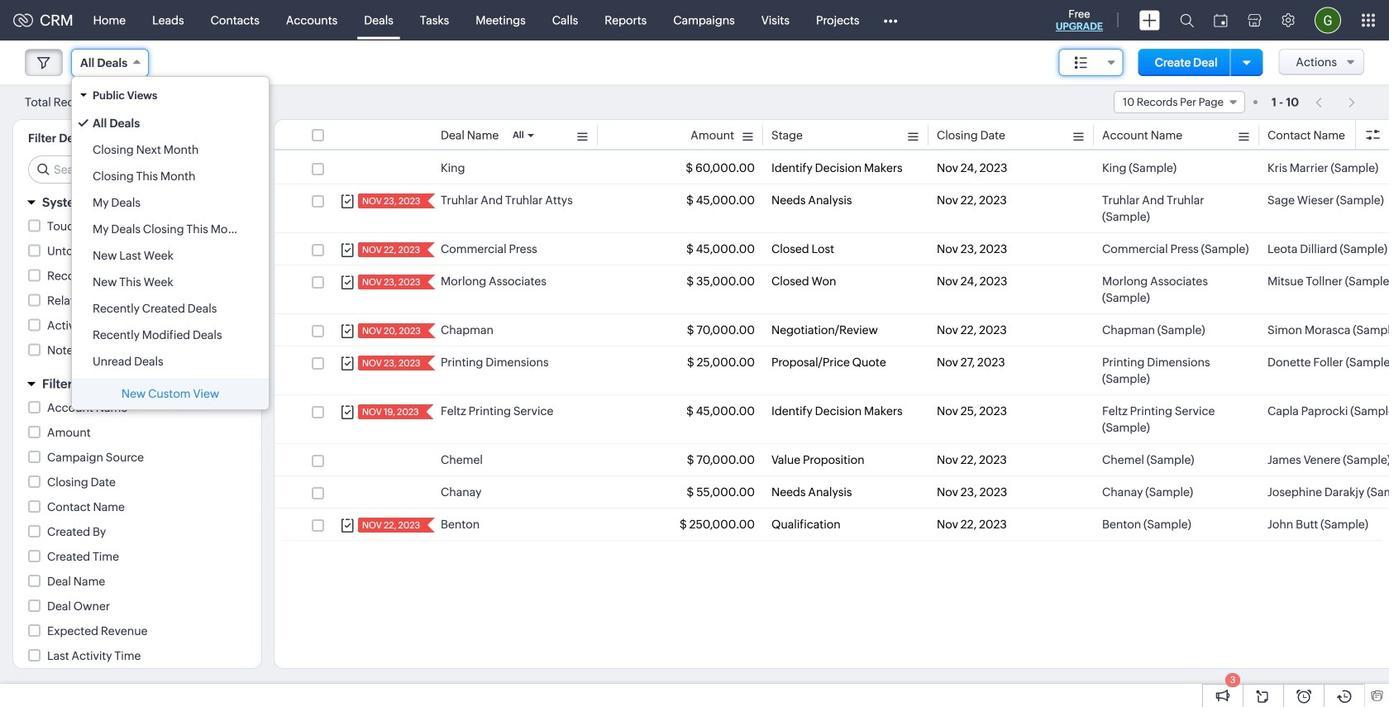 Task type: vqa. For each thing, say whether or not it's contained in the screenshot.
Row Group
yes



Task type: describe. For each thing, give the bounding box(es) containing it.
calendar image
[[1214, 14, 1228, 27]]

profile image
[[1315, 7, 1341, 33]]

search element
[[1170, 0, 1204, 41]]

Search text field
[[29, 156, 248, 183]]



Task type: locate. For each thing, give the bounding box(es) containing it.
profile element
[[1305, 0, 1351, 40]]

search image
[[1180, 13, 1194, 27]]

none field the 'size'
[[1059, 49, 1124, 76]]

create menu element
[[1130, 0, 1170, 40]]

logo image
[[13, 14, 33, 27]]

size image
[[1075, 55, 1088, 70]]

row group
[[275, 152, 1389, 541]]

Other Modules field
[[873, 7, 908, 33]]

navigation
[[1307, 90, 1364, 114]]

create menu image
[[1140, 10, 1160, 30]]

None field
[[71, 49, 149, 77], [1059, 49, 1124, 76], [1114, 91, 1245, 113], [71, 49, 149, 77], [1114, 91, 1245, 113]]

region
[[72, 110, 269, 375]]



